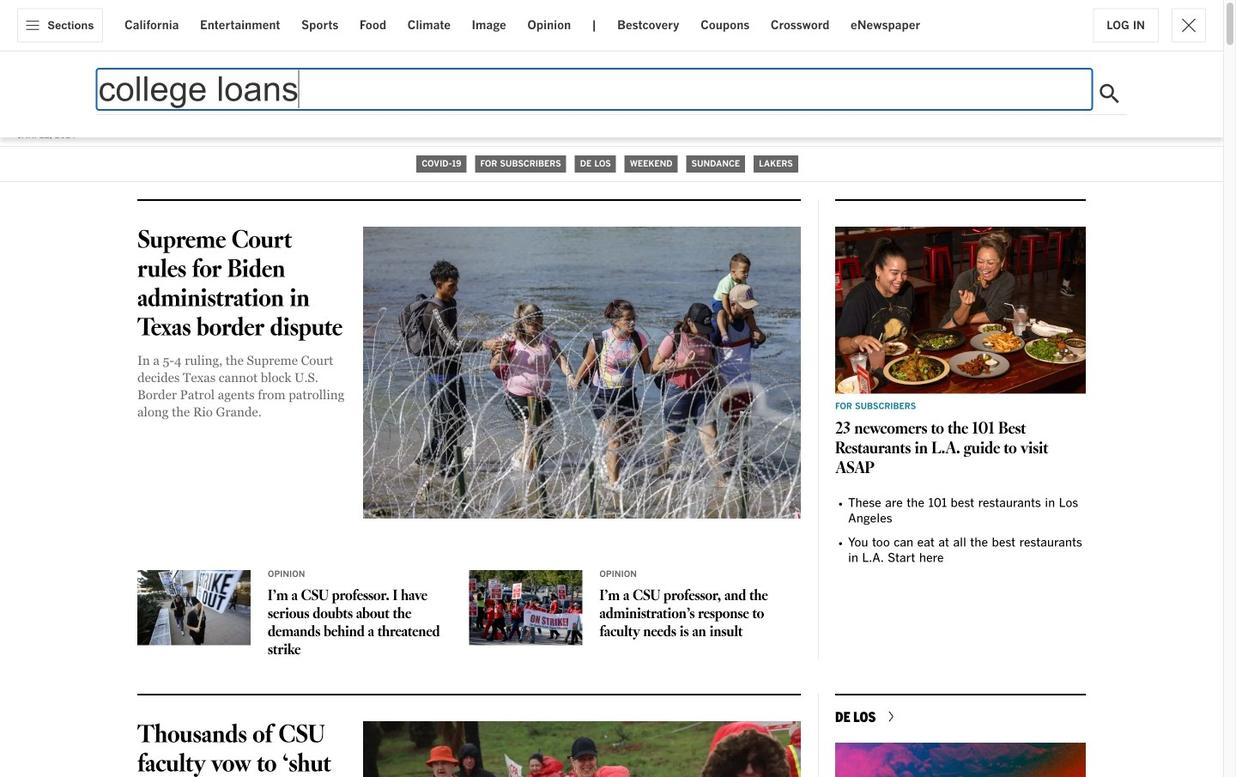 Task type: vqa. For each thing, say whether or not it's contained in the screenshot.
POMONA, CA - FACULTY AT CAL-POLY POMONA STRIKE ON CAMPUS ON MONDAY, DEC. 4, 2023, FACULTY AT FOUR CALIFORNIA STATE UNIVERSITY CAMPUSES ARE GOING ON STRIKE THIS WEEK FOR HIGHER PAY, AND OTHER DEMANDS, INCLUDING LACTATION SPACES ON CAMPUSES. (LUIS SINCO / LOS ANGELES TIMES) image
yes



Task type: locate. For each thing, give the bounding box(es) containing it.
Search text field
[[97, 69, 1093, 110]]

inglewood, ca - november 3: tamara simpson of san diego and trinh thai of laguna niguel enjoying dinner at two hommes on friday november 3, 2023 in inglewood, ca. (ron de angelis / for the times) image
[[835, 227, 1086, 394]]

pomona, ca - faculty at cal-poly pomona strike on campus on monday, dec. 4, 2023, faculty at four california state university campuses are going on strike this week for higher pay, and other demands, including lactation spaces on campuses. (luis sinco / los angeles times) image
[[469, 570, 583, 645]]

eagle pass, texas, sunday, september 24, 2023 - people look for an opening in miles of barbed wire on the u.s. side of the rio grande. (robert gauthier/los angeles times) image
[[363, 227, 801, 519]]



Task type: describe. For each thing, give the bounding box(es) containing it.
members with teamsters local 2010 join the california faculty association (cfa) and other california state university (csu) unions at a rally outside the csu chancellor's office in long beach, calif., on tuesday, nov. 14, 2023. (ap photo/damian dovarganes) image
[[137, 570, 251, 645]]

los angeles ca january 22, 2024 - members of the faculty union at cal state los angeles brave the elements monday morning, jan. 22, 2024, as they begin a one week strike. the union representing 29,000 faculty members at california state university, the nation's largest four-year public university system, walked off the job for five days monday, disrupting the first week of the spring semester for tens of thousands of students. (jay l. clendenin / los angeles times) image
[[363, 721, 801, 777]]

home page image
[[345, 73, 879, 125]]



